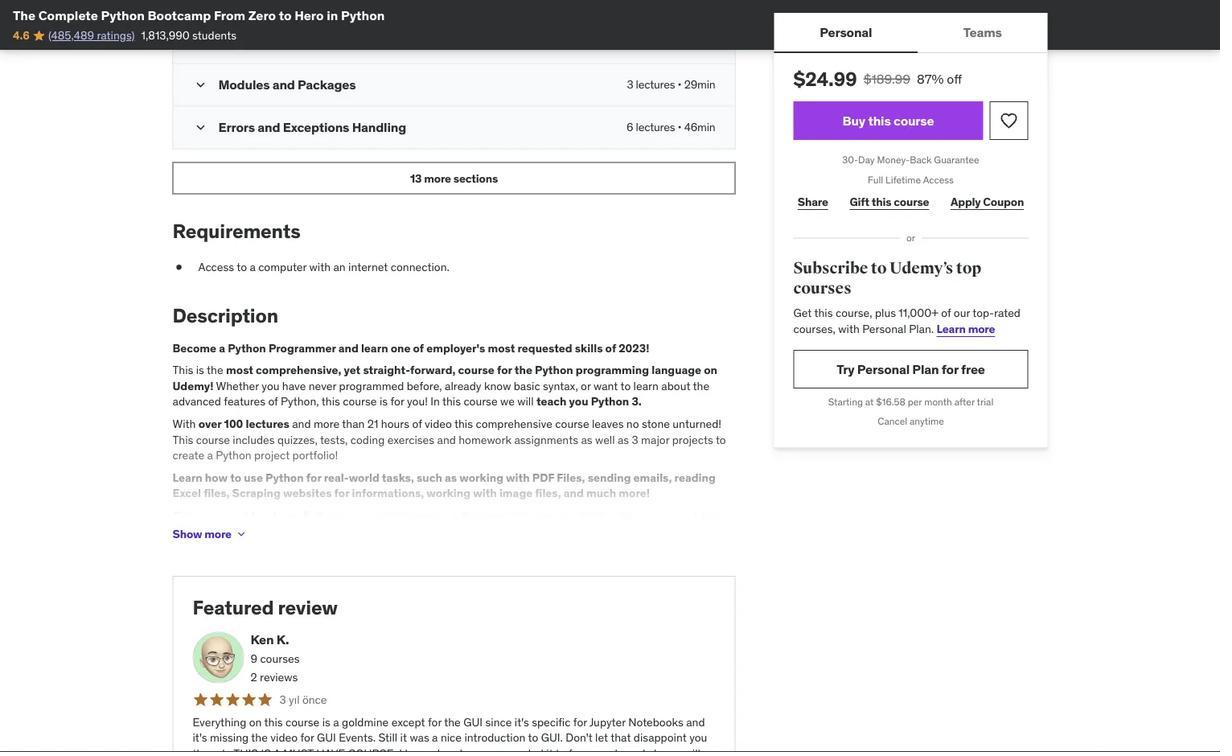 Task type: locate. For each thing, give the bounding box(es) containing it.
1 vertical spatial in
[[342, 508, 351, 523]]

to down gui.
[[556, 747, 566, 752]]

it down gui.
[[547, 747, 553, 752]]

it's up though.
[[193, 731, 207, 745]]

1 vertical spatial personal
[[863, 322, 907, 336]]

with inside get this course, plus 11,000+ of our top-rated courses, with personal plan.
[[839, 322, 860, 336]]

0 vertical spatial coding
[[351, 432, 385, 447]]

is
[[261, 747, 271, 752]]

every
[[475, 508, 502, 523]]

this inside learn how to use python for real-world tasks, such as working with pdf files, sending emails, reading excel files, scraping websites for informations, working with image files, and much more! this course will teach you python in a practical manner, with every lecture comes a full coding screencast and a corresponding code notebook! learn in whatever manner is best for you!
[[173, 508, 193, 523]]

in right hero at the top left
[[327, 7, 338, 23]]

1 horizontal spatial it's
[[515, 715, 529, 730]]

0 horizontal spatial learn
[[361, 341, 388, 355]]

course down over
[[196, 432, 230, 447]]

people
[[590, 747, 624, 752]]

0 horizontal spatial on
[[249, 715, 262, 730]]

learn up excel
[[173, 470, 203, 485]]

world
[[349, 470, 380, 485]]

0 vertical spatial personal
[[820, 24, 873, 40]]

this up a at the bottom left of the page
[[264, 715, 283, 730]]

0 vertical spatial small image
[[193, 34, 209, 50]]

this up courses, on the top of the page
[[815, 306, 833, 320]]

python down the want
[[591, 394, 629, 409]]

0 vertical spatial have
[[282, 379, 306, 393]]

of right one
[[413, 341, 424, 355]]

coupon
[[984, 195, 1024, 209]]

udemy's
[[890, 258, 954, 278]]

100
[[224, 417, 243, 431]]

is down the önce
[[322, 715, 331, 730]]

0 horizontal spatial xsmall image
[[173, 260, 185, 275]]

coding down 21
[[351, 432, 385, 447]]

3 lectures • 29min
[[627, 77, 716, 92]]

guarantee
[[935, 153, 980, 166]]

of
[[942, 306, 952, 320], [413, 341, 424, 355], [606, 341, 616, 355], [268, 394, 278, 409], [412, 417, 422, 431]]

1 vertical spatial learn
[[173, 470, 203, 485]]

buy this course
[[843, 112, 935, 129]]

more up the tests,
[[314, 417, 340, 431]]

0 horizontal spatial it's
[[193, 731, 207, 745]]

1 vertical spatial learn
[[634, 379, 659, 393]]

13 more sections button
[[173, 162, 736, 195]]

tab list
[[774, 13, 1048, 53]]

0 horizontal spatial learn
[[173, 470, 203, 485]]

a left the practical
[[353, 508, 359, 523]]

2 • from the top
[[678, 120, 682, 135]]

month
[[925, 395, 953, 408]]

to right projects on the right
[[716, 432, 726, 447]]

as
[[581, 432, 593, 447], [618, 432, 629, 447], [445, 470, 457, 485]]

it's
[[515, 715, 529, 730], [193, 731, 207, 745]]

for up don't
[[574, 715, 587, 730]]

0 vertical spatial lectures
[[636, 77, 675, 92]]

you right disappoint
[[690, 731, 708, 745]]

0 vertical spatial or
[[907, 232, 916, 244]]

0 horizontal spatial gui
[[317, 731, 336, 745]]

0 vertical spatial learn
[[361, 341, 388, 355]]

1 vertical spatial coding
[[606, 508, 640, 523]]

coding inside and more than 21 hours of video this comprehensive course leaves no stone unturned! this course includes quizzes, tests, coding exercises and homework assignments as well as 3 major projects to create a python project portfolio!
[[351, 432, 385, 447]]

1 vertical spatial already
[[432, 747, 468, 752]]

0 vertical spatial on
[[704, 363, 718, 377]]

1 vertical spatial on
[[249, 715, 262, 730]]

xsmall image up the description
[[173, 260, 185, 275]]

small image
[[193, 34, 209, 50], [193, 77, 209, 93]]

on right the language
[[704, 363, 718, 377]]

share
[[798, 195, 829, 209]]

comprehensive,
[[256, 363, 342, 377]]

course inside learn how to use python for real-world tasks, such as working with pdf files, sending emails, reading excel files, scraping websites for informations, working with image files, and much more! this course will teach you python in a practical manner, with every lecture comes a full coding screencast and a corresponding code notebook! learn in whatever manner is best for you!
[[196, 508, 230, 523]]

0 vertical spatial courses
[[794, 279, 852, 299]]

access
[[923, 173, 954, 186], [198, 260, 234, 274]]

python down includes
[[216, 448, 252, 463]]

the inside the most comprehensive, yet straight-forward, course for the python programming language on udemy!
[[515, 363, 533, 377]]

in
[[327, 7, 338, 23], [342, 508, 351, 523], [361, 524, 370, 539]]

already inside the whether you have never programmed before, already know basic syntax, or want to learn about the advanced features of python, this course is for you! in this course we will
[[445, 379, 482, 393]]

course.
[[348, 747, 397, 752]]

1 horizontal spatial coding
[[606, 508, 640, 523]]

0 vertical spatial video
[[425, 417, 452, 431]]

this up show on the left of page
[[173, 508, 193, 523]]

0 horizontal spatial have
[[282, 379, 306, 393]]

1 vertical spatial access
[[198, 260, 234, 274]]

0 horizontal spatial coding
[[351, 432, 385, 447]]

tab list containing personal
[[774, 13, 1048, 53]]

language
[[652, 363, 702, 377]]

have down 'comprehensive,'
[[282, 379, 306, 393]]

course down the "3 yıl önce"
[[286, 715, 320, 730]]

1 small image from the top
[[193, 34, 209, 50]]

to inside learn how to use python for real-world tasks, such as working with pdf files, sending emails, reading excel files, scraping websites for informations, working with image files, and much more! this course will teach you python in a practical manner, with every lecture comes a full coding screencast and a corresponding code notebook! learn in whatever manner is best for you!
[[230, 470, 241, 485]]

this inside and more than 21 hours of video this comprehensive course leaves no stone unturned! this course includes quizzes, tests, coding exercises and homework assignments as well as 3 major projects to create a python project portfolio!
[[455, 417, 473, 431]]

a inside and more than 21 hours of video this comprehensive course leaves no stone unturned! this course includes quizzes, tests, coding exercises and homework assignments as well as 3 major projects to create a python project portfolio!
[[207, 448, 213, 463]]

reviews
[[260, 670, 298, 685]]

0 horizontal spatial video
[[271, 731, 298, 745]]

emails,
[[634, 470, 672, 485]]

small image up small icon
[[193, 77, 209, 93]]

0 vertical spatial this
[[173, 363, 193, 377]]

course up back
[[894, 112, 935, 129]]

it's right since
[[515, 715, 529, 730]]

teach up code
[[252, 508, 280, 523]]

on
[[704, 363, 718, 377], [249, 715, 262, 730]]

0 vertical spatial learn
[[937, 322, 966, 336]]

this right buy
[[869, 112, 891, 129]]

1 horizontal spatial courses
[[794, 279, 852, 299]]

it up i
[[400, 731, 407, 745]]

1 vertical spatial working
[[427, 486, 471, 501]]

learn for learn more
[[937, 322, 966, 336]]

1 horizontal spatial teach
[[537, 394, 567, 409]]

is left best
[[462, 524, 470, 539]]

2 vertical spatial in
[[361, 524, 370, 539]]

i
[[399, 747, 402, 752]]

packages
[[298, 76, 356, 93]]

1 vertical spatial xsmall image
[[235, 528, 248, 541]]

as left well
[[581, 432, 593, 447]]

0 vertical spatial teach
[[537, 394, 567, 409]]

in down the practical
[[361, 524, 370, 539]]

3 down no
[[632, 432, 639, 447]]

for down real-
[[334, 486, 350, 501]]

with left 'an'
[[309, 260, 331, 274]]

ratings)
[[97, 28, 135, 43]]

learn
[[361, 341, 388, 355], [634, 379, 659, 393]]

$16.58
[[877, 395, 906, 408]]

to left udemy's at right
[[871, 258, 887, 278]]

specific
[[532, 715, 571, 730]]

learn
[[937, 322, 966, 336], [173, 470, 203, 485], [329, 524, 358, 539]]

0 horizontal spatial it
[[400, 731, 407, 745]]

as right such
[[445, 470, 457, 485]]

1 horizontal spatial you!
[[514, 524, 535, 539]]

30-day money-back guarantee full lifetime access
[[843, 153, 980, 186]]

course up corresponding
[[196, 508, 230, 523]]

0 horizontal spatial files,
[[204, 486, 230, 501]]

2 vertical spatial learn
[[329, 524, 358, 539]]

1 vertical spatial small image
[[193, 77, 209, 93]]

whether
[[216, 379, 259, 393]]

you
[[262, 379, 280, 393], [569, 394, 589, 409], [283, 508, 300, 523], [690, 731, 708, 745]]

access inside 30-day money-back guarantee full lifetime access
[[923, 173, 954, 186]]

is inside learn how to use python for real-world tasks, such as working with pdf files, sending emails, reading excel files, scraping websites for informations, working with image files, and much more! this course will teach you python in a practical manner, with every lecture comes a full coding screencast and a corresponding code notebook! learn in whatever manner is best for you!
[[462, 524, 470, 539]]

have inside the whether you have never programmed before, already know basic syntax, or want to learn about the advanced features of python, this course is for you! in this course we will
[[282, 379, 306, 393]]

courses inside ken k. 9 courses 2 reviews
[[260, 651, 300, 666]]

recommended
[[471, 747, 544, 752]]

plus
[[875, 306, 896, 320]]

learn inside the whether you have never programmed before, already know basic syntax, or want to learn about the advanced features of python, this course is for you! in this course we will
[[634, 379, 659, 393]]

$24.99
[[794, 67, 858, 91]]

back
[[910, 153, 932, 166]]

includes
[[233, 432, 275, 447]]

1 horizontal spatial will
[[518, 394, 534, 409]]

already
[[445, 379, 482, 393], [432, 747, 468, 752]]

0 horizontal spatial most
[[226, 363, 253, 377]]

personal up '$16.58'
[[858, 361, 910, 377]]

1 horizontal spatial xsmall image
[[235, 528, 248, 541]]

learn up straight-
[[361, 341, 388, 355]]

0 horizontal spatial access
[[198, 260, 234, 274]]

you up notebook!
[[283, 508, 300, 523]]

1 horizontal spatial have
[[405, 747, 429, 752]]

leaves
[[592, 417, 624, 431]]

a up events.
[[333, 715, 339, 730]]

basic
[[514, 379, 540, 393]]

more for 13
[[424, 171, 451, 185]]

0 horizontal spatial as
[[445, 470, 457, 485]]

programming
[[576, 363, 649, 377]]

to inside and more than 21 hours of video this comprehensive course leaves no stone unturned! this course includes quizzes, tests, coding exercises and homework assignments as well as 3 major projects to create a python project portfolio!
[[716, 432, 726, 447]]

0 vertical spatial access
[[923, 173, 954, 186]]

on inside the most comprehensive, yet straight-forward, course for the python programming language on udemy!
[[704, 363, 718, 377]]

1 vertical spatial it
[[547, 747, 553, 752]]

files, down pdf
[[535, 486, 561, 501]]

0 vertical spatial •
[[678, 77, 682, 92]]

most up whether
[[226, 363, 253, 377]]

coding down more!
[[606, 508, 640, 523]]

2 vertical spatial this
[[173, 508, 193, 523]]

must
[[283, 747, 314, 752]]

3 left yıl
[[280, 693, 286, 707]]

0 horizontal spatial or
[[581, 379, 591, 393]]

xsmall image left code
[[235, 528, 248, 541]]

2 files, from the left
[[535, 486, 561, 501]]

this inside get this course, plus 11,000+ of our top-rated courses, with personal plan.
[[815, 306, 833, 320]]

python up notebook!
[[303, 508, 339, 523]]

teach inside learn how to use python for real-world tasks, such as working with pdf files, sending emails, reading excel files, scraping websites for informations, working with image files, and much more! this course will teach you python in a practical manner, with every lecture comes a full coding screencast and a corresponding code notebook! learn in whatever manner is best for you!
[[252, 508, 280, 523]]

the up is
[[251, 731, 268, 745]]

• left 46min
[[678, 120, 682, 135]]

about
[[662, 379, 691, 393]]

more right show on the left of page
[[205, 527, 232, 541]]

0 horizontal spatial in
[[327, 7, 338, 23]]

1 • from the top
[[678, 77, 682, 92]]

in left the practical
[[342, 508, 351, 523]]

personal down plus
[[863, 322, 907, 336]]

as right well
[[618, 432, 629, 447]]

students
[[192, 28, 237, 43]]

3 for 3 lectures • 29min
[[627, 77, 634, 92]]

become
[[173, 341, 217, 355]]

0 vertical spatial will
[[518, 394, 534, 409]]

0 vertical spatial you!
[[407, 394, 428, 409]]

of left our
[[942, 306, 952, 320]]

2 vertical spatial lectures
[[246, 417, 290, 431]]

rated
[[995, 306, 1021, 320]]

how
[[205, 470, 228, 485]]

1 horizontal spatial gui
[[464, 715, 483, 730]]

more down top-
[[969, 322, 996, 336]]

more!
[[619, 486, 650, 501]]

1 horizontal spatial access
[[923, 173, 954, 186]]

programmer
[[269, 341, 336, 355]]

real-
[[324, 470, 349, 485]]

learn right notebook!
[[329, 524, 358, 539]]

1 horizontal spatial video
[[425, 417, 452, 431]]

more for show
[[205, 527, 232, 541]]

1 horizontal spatial files,
[[535, 486, 561, 501]]

python up ratings)
[[101, 7, 145, 23]]

already down forward,
[[445, 379, 482, 393]]

gui
[[464, 715, 483, 730], [317, 731, 336, 745]]

quizzes,
[[278, 432, 318, 447]]

1 vertical spatial 3
[[632, 432, 639, 447]]

ken k. 9 courses 2 reviews
[[251, 631, 300, 685]]

course up know
[[458, 363, 495, 377]]

errors and exceptions handling
[[218, 119, 406, 135]]

1 vertical spatial you!
[[514, 524, 535, 539]]

modules
[[218, 76, 270, 93]]

0 horizontal spatial courses
[[260, 651, 300, 666]]

is up udemy!
[[196, 363, 204, 377]]

2 vertical spatial 3
[[280, 693, 286, 707]]

3 yıl önce
[[280, 693, 327, 707]]

from
[[214, 7, 245, 23]]

1 vertical spatial it's
[[193, 731, 207, 745]]

6
[[627, 120, 634, 135]]

1 vertical spatial video
[[271, 731, 298, 745]]

0 vertical spatial already
[[445, 379, 482, 393]]

exercises
[[388, 432, 435, 447]]

you! down before,
[[407, 394, 428, 409]]

everything on this course is a goldmine except for the gui since it's specific for jupyter notebooks and it's missing the video for gui events. still it was a nice introduction to gui. don't let that disappoint you though. this is a must have course. i have already recommended it to few people and always wil
[[193, 715, 708, 752]]

teach down the syntax,
[[537, 394, 567, 409]]

46min
[[684, 120, 716, 135]]

1 vertical spatial teach
[[252, 508, 280, 523]]

scraping
[[232, 486, 281, 501]]

a
[[274, 747, 281, 752]]

1 vertical spatial •
[[678, 120, 682, 135]]

2 this from the top
[[173, 432, 193, 447]]

for left free
[[942, 361, 959, 377]]

goldmine
[[342, 715, 389, 730]]

with down course,
[[839, 322, 860, 336]]

1 files, from the left
[[204, 486, 230, 501]]

to left the use
[[230, 470, 241, 485]]

0 vertical spatial gui
[[464, 715, 483, 730]]

1 horizontal spatial it
[[547, 747, 553, 752]]

an
[[334, 260, 346, 274]]

personal inside 'button'
[[820, 24, 873, 40]]

one
[[391, 341, 411, 355]]

with up every on the left of the page
[[473, 486, 497, 501]]

python,
[[281, 394, 319, 409]]

small image down 'the complete python bootcamp from zero to hero in python'
[[193, 34, 209, 50]]

exceptions
[[283, 119, 349, 135]]

python up the syntax,
[[535, 363, 573, 377]]

already down nice
[[432, 747, 468, 752]]

a right create
[[207, 448, 213, 463]]

most up know
[[488, 341, 515, 355]]

and down files,
[[564, 486, 584, 501]]

2 horizontal spatial learn
[[937, 322, 966, 336]]

1 vertical spatial or
[[581, 379, 591, 393]]

for up hours
[[391, 394, 404, 409]]

course inside the most comprehensive, yet straight-forward, course for the python programming language on udemy!
[[458, 363, 495, 377]]

0 horizontal spatial teach
[[252, 508, 280, 523]]

errors
[[218, 119, 255, 135]]

manner,
[[408, 508, 449, 523]]

1 horizontal spatial or
[[907, 232, 916, 244]]

you up features
[[262, 379, 280, 393]]

it
[[400, 731, 407, 745], [547, 747, 553, 752]]

course inside everything on this course is a goldmine except for the gui since it's specific for jupyter notebooks and it's missing the video for gui events. still it was a nice introduction to gui. don't let that disappoint you though. this is a must have course. i have already recommended it to few people and always wil
[[286, 715, 320, 730]]

video up a at the bottom left of the page
[[271, 731, 298, 745]]

1 this from the top
[[173, 363, 193, 377]]

this up udemy!
[[173, 363, 193, 377]]

except
[[392, 715, 425, 730]]

will up code
[[233, 508, 249, 523]]

• left 29min
[[678, 77, 682, 92]]

advanced
[[173, 394, 221, 409]]

0 vertical spatial 3
[[627, 77, 634, 92]]

$24.99 $189.99 87% off
[[794, 67, 962, 91]]

whatever
[[372, 524, 418, 539]]

1 horizontal spatial most
[[488, 341, 515, 355]]

3 up 6
[[627, 77, 634, 92]]

this is the
[[173, 363, 226, 377]]

1 vertical spatial will
[[233, 508, 249, 523]]

complete
[[38, 7, 98, 23]]

more inside and more than 21 hours of video this comprehensive course leaves no stone unturned! this course includes quizzes, tests, coding exercises and homework assignments as well as 3 major projects to create a python project portfolio!
[[314, 417, 340, 431]]

2 horizontal spatial as
[[618, 432, 629, 447]]

don't
[[566, 731, 593, 745]]

lectures left 29min
[[636, 77, 675, 92]]

0 horizontal spatial you!
[[407, 394, 428, 409]]

is down programmed
[[380, 394, 388, 409]]

xsmall image
[[173, 260, 185, 275], [235, 528, 248, 541]]

best
[[473, 524, 495, 539]]

course down know
[[464, 394, 498, 409]]

on inside everything on this course is a goldmine except for the gui since it's specific for jupyter notebooks and it's missing the video for gui events. still it was a nice introduction to gui. don't let that disappoint you though. this is a must have course. i have already recommended it to few people and always wil
[[249, 715, 262, 730]]

a right become
[[219, 341, 225, 355]]

1 vertical spatial have
[[405, 747, 429, 752]]

3 this from the top
[[173, 508, 193, 523]]

1 vertical spatial most
[[226, 363, 253, 377]]

1 vertical spatial lectures
[[636, 120, 675, 135]]

for inside the most comprehensive, yet straight-forward, course for the python programming language on udemy!
[[497, 363, 512, 377]]

personal inside get this course, plus 11,000+ of our top-rated courses, with personal plan.
[[863, 322, 907, 336]]

1,813,990
[[141, 28, 190, 43]]

1 horizontal spatial learn
[[634, 379, 659, 393]]

1 horizontal spatial on
[[704, 363, 718, 377]]

a left computer
[[250, 260, 256, 274]]

lectures right 6
[[636, 120, 675, 135]]

2 vertical spatial personal
[[858, 361, 910, 377]]

1 horizontal spatial as
[[581, 432, 593, 447]]

1 vertical spatial this
[[173, 432, 193, 447]]

0 horizontal spatial will
[[233, 508, 249, 523]]

1 vertical spatial gui
[[317, 731, 336, 745]]

1 vertical spatial courses
[[260, 651, 300, 666]]

6 lectures • 46min
[[627, 120, 716, 135]]



Task type: describe. For each thing, give the bounding box(es) containing it.
share button
[[794, 186, 833, 219]]

0 vertical spatial working
[[460, 470, 504, 485]]

course down lifetime
[[894, 195, 930, 209]]

this inside button
[[869, 112, 891, 129]]

$189.99
[[864, 70, 911, 87]]

0 vertical spatial most
[[488, 341, 515, 355]]

2 horizontal spatial in
[[361, 524, 370, 539]]

0 vertical spatial in
[[327, 7, 338, 23]]

this right gift
[[872, 195, 892, 209]]

1 horizontal spatial learn
[[329, 524, 358, 539]]

our
[[954, 306, 971, 320]]

a right screencast
[[722, 508, 728, 523]]

0 vertical spatial xsmall image
[[173, 260, 185, 275]]

sections
[[454, 171, 498, 185]]

course,
[[836, 306, 873, 320]]

ken k. image
[[193, 632, 244, 684]]

features
[[224, 394, 266, 409]]

you inside learn how to use python for real-world tasks, such as working with pdf files, sending emails, reading excel files, scraping websites for informations, working with image files, and much more! this course will teach you python in a practical manner, with every lecture comes a full coding screencast and a corresponding code notebook! learn in whatever manner is best for you!
[[283, 508, 300, 523]]

courses inside subscribe to udemy's top courses
[[794, 279, 852, 299]]

handling
[[352, 119, 406, 135]]

this down "never"
[[322, 394, 340, 409]]

with
[[173, 417, 196, 431]]

3 inside and more than 21 hours of video this comprehensive course leaves no stone unturned! this course includes quizzes, tests, coding exercises and homework assignments as well as 3 major projects to create a python project portfolio!
[[632, 432, 639, 447]]

code
[[248, 524, 273, 539]]

get
[[794, 306, 812, 320]]

missing
[[210, 731, 249, 745]]

with left every on the left of the page
[[451, 508, 473, 523]]

of right skills
[[606, 341, 616, 355]]

the up nice
[[444, 715, 461, 730]]

we
[[501, 394, 515, 409]]

and right modules
[[273, 76, 295, 93]]

yet
[[344, 363, 361, 377]]

and up disappoint
[[687, 715, 705, 730]]

and down that
[[627, 747, 646, 752]]

syntax,
[[543, 379, 578, 393]]

you! inside learn how to use python for real-world tasks, such as working with pdf files, sending emails, reading excel files, scraping websites for informations, working with image files, and much more! this course will teach you python in a practical manner, with every lecture comes a full coding screencast and a corresponding code notebook! learn in whatever manner is best for you!
[[514, 524, 535, 539]]

python inside the most comprehensive, yet straight-forward, course for the python programming language on udemy!
[[535, 363, 573, 377]]

most inside the most comprehensive, yet straight-forward, course for the python programming language on udemy!
[[226, 363, 253, 377]]

know
[[484, 379, 511, 393]]

or inside the whether you have never programmed before, already know basic syntax, or want to learn about the advanced features of python, this course is for you! in this course we will
[[581, 379, 591, 393]]

and right errors
[[258, 119, 280, 135]]

review
[[278, 595, 338, 620]]

buy this course button
[[794, 101, 984, 140]]

13
[[410, 171, 422, 185]]

jupyter
[[590, 715, 626, 730]]

of inside and more than 21 hours of video this comprehensive course leaves no stone unturned! this course includes quizzes, tests, coding exercises and homework assignments as well as 3 major projects to create a python project portfolio!
[[412, 417, 422, 431]]

anytime
[[910, 415, 944, 428]]

2
[[251, 670, 257, 685]]

learn how to use python for real-world tasks, such as working with pdf files, sending emails, reading excel files, scraping websites for informations, working with image files, and much more! this course will teach you python in a practical manner, with every lecture comes a full coding screencast and a corresponding code notebook! learn in whatever manner is best for you!
[[173, 470, 728, 539]]

python down the description
[[228, 341, 266, 355]]

more for learn
[[969, 322, 996, 336]]

homework
[[459, 432, 512, 447]]

have inside everything on this course is a goldmine except for the gui since it's specific for jupyter notebooks and it's missing the video for gui events. still it was a nice introduction to gui. don't let that disappoint you though. this is a must have course. i have already recommended it to few people and always wil
[[405, 747, 429, 752]]

plan
[[913, 361, 939, 377]]

excel
[[173, 486, 201, 501]]

2 small image from the top
[[193, 77, 209, 93]]

get this course, plus 11,000+ of our top-rated courses, with personal plan.
[[794, 306, 1021, 336]]

major
[[641, 432, 670, 447]]

project
[[254, 448, 290, 463]]

wishlist image
[[1000, 111, 1019, 130]]

after
[[955, 395, 975, 408]]

a left full
[[579, 508, 585, 523]]

you! inside the whether you have never programmed before, already know basic syntax, or want to learn about the advanced features of python, this course is for you! in this course we will
[[407, 394, 428, 409]]

money-
[[877, 153, 910, 166]]

try personal plan for free link
[[794, 350, 1029, 389]]

the complete python bootcamp from zero to hero in python
[[13, 7, 385, 23]]

for inside the whether you have never programmed before, already know basic syntax, or want to learn about the advanced features of python, this course is for you! in this course we will
[[391, 394, 404, 409]]

this right the in
[[442, 394, 461, 409]]

lectures for errors and exceptions handling
[[636, 120, 675, 135]]

personal button
[[774, 13, 918, 51]]

always
[[648, 747, 682, 752]]

python down project
[[266, 470, 304, 485]]

teams
[[964, 24, 1002, 40]]

pdf
[[532, 470, 555, 485]]

lectures for modules and packages
[[636, 77, 675, 92]]

employer's
[[427, 341, 485, 355]]

yıl
[[289, 693, 300, 707]]

skills
[[575, 341, 603, 355]]

0 vertical spatial it
[[400, 731, 407, 745]]

for up must
[[300, 731, 314, 745]]

starting
[[829, 395, 863, 408]]

you down the syntax,
[[569, 394, 589, 409]]

(485,489
[[48, 28, 94, 43]]

sending
[[588, 470, 631, 485]]

• for errors and exceptions handling
[[678, 120, 682, 135]]

small image
[[193, 120, 209, 136]]

python inside and more than 21 hours of video this comprehensive course leaves no stone unturned! this course includes quizzes, tests, coding exercises and homework assignments as well as 3 major projects to create a python project portfolio!
[[216, 448, 252, 463]]

the inside the whether you have never programmed before, already know basic syntax, or want to learn about the advanced features of python, this course is for you! in this course we will
[[693, 379, 710, 393]]

for up websites
[[306, 470, 322, 485]]

to down requirements
[[237, 260, 247, 274]]

course down programmed
[[343, 394, 377, 409]]

30-
[[843, 153, 859, 166]]

you inside everything on this course is a goldmine except for the gui since it's specific for jupyter notebooks and it's missing the video for gui events. still it was a nice introduction to gui. don't let that disappoint you though. this is a must have course. i have already recommended it to few people and always wil
[[690, 731, 708, 745]]

to left gui.
[[528, 731, 539, 745]]

3 for 3 yıl önce
[[280, 693, 286, 707]]

4.6
[[13, 28, 29, 43]]

önce
[[302, 693, 327, 707]]

most comprehensive, yet straight-forward, course for the python programming language on udemy!
[[173, 363, 718, 393]]

coding inside learn how to use python for real-world tasks, such as working with pdf files, sending emails, reading excel files, scraping websites for informations, working with image files, and much more! this course will teach you python in a practical manner, with every lecture comes a full coding screencast and a corresponding code notebook! learn in whatever manner is best for you!
[[606, 508, 640, 523]]

and up quizzes,
[[292, 417, 311, 431]]

never
[[309, 379, 337, 393]]

as inside learn how to use python for real-world tasks, such as working with pdf files, sending emails, reading excel files, scraping websites for informations, working with image files, and much more! this course will teach you python in a practical manner, with every lecture comes a full coding screencast and a corresponding code notebook! learn in whatever manner is best for you!
[[445, 470, 457, 485]]

few
[[569, 747, 587, 752]]

and right screencast
[[701, 508, 719, 523]]

screencast
[[643, 508, 698, 523]]

modules and packages
[[218, 76, 356, 93]]

and up the yet
[[339, 341, 359, 355]]

and right exercises
[[437, 432, 456, 447]]

13 more sections
[[410, 171, 498, 185]]

python right hero at the top left
[[341, 7, 385, 23]]

to right zero
[[279, 7, 292, 23]]

unturned!
[[673, 417, 722, 431]]

this inside everything on this course is a goldmine except for the gui since it's specific for jupyter notebooks and it's missing the video for gui events. still it was a nice introduction to gui. don't let that disappoint you though. this is a must have course. i have already recommended it to few people and always wil
[[264, 715, 283, 730]]

will inside the whether you have never programmed before, already know basic syntax, or want to learn about the advanced features of python, this course is for you! in this course we will
[[518, 394, 534, 409]]

though.
[[193, 747, 231, 752]]

that
[[611, 731, 631, 745]]

want
[[594, 379, 618, 393]]

already inside everything on this course is a goldmine except for the gui since it's specific for jupyter notebooks and it's missing the video for gui events. still it was a nice introduction to gui. don't let that disappoint you though. this is a must have course. i have already recommended it to few people and always wil
[[432, 747, 468, 752]]

hours
[[381, 417, 410, 431]]

since
[[486, 715, 512, 730]]

is inside the whether you have never programmed before, already know basic syntax, or want to learn about the advanced features of python, this course is for you! in this course we will
[[380, 394, 388, 409]]

have
[[316, 747, 345, 752]]

full
[[868, 173, 884, 186]]

top-
[[973, 306, 995, 320]]

forward,
[[410, 363, 456, 377]]

course down teach you python 3.
[[556, 417, 590, 431]]

more for and
[[314, 417, 340, 431]]

apply coupon button
[[947, 186, 1029, 219]]

course inside button
[[894, 112, 935, 129]]

this inside and more than 21 hours of video this comprehensive course leaves no stone unturned! this course includes quizzes, tests, coding exercises and homework assignments as well as 3 major projects to create a python project portfolio!
[[173, 432, 193, 447]]

per
[[908, 395, 922, 408]]

87%
[[917, 70, 944, 87]]

free
[[962, 361, 986, 377]]

you inside the whether you have never programmed before, already know basic syntax, or want to learn about the advanced features of python, this course is for you! in this course we will
[[262, 379, 280, 393]]

apply
[[951, 195, 981, 209]]

the up udemy!
[[207, 363, 223, 377]]

video inside and more than 21 hours of video this comprehensive course leaves no stone unturned! this course includes quizzes, tests, coding exercises and homework assignments as well as 3 major projects to create a python project portfolio!
[[425, 417, 452, 431]]

gift this course
[[850, 195, 930, 209]]

learn for learn how to use python for real-world tasks, such as working with pdf files, sending emails, reading excel files, scraping websites for informations, working with image files, and much more! this course will teach you python in a practical manner, with every lecture comes a full coding screencast and a corresponding code notebook! learn in whatever manner is best for you!
[[173, 470, 203, 485]]

0 vertical spatial it's
[[515, 715, 529, 730]]

this
[[234, 747, 258, 752]]

for right best
[[498, 524, 511, 539]]

is inside everything on this course is a goldmine except for the gui since it's specific for jupyter notebooks and it's missing the video for gui events. still it was a nice introduction to gui. don't let that disappoint you though. this is a must have course. i have already recommended it to few people and always wil
[[322, 715, 331, 730]]

programmed
[[339, 379, 404, 393]]

full
[[588, 508, 603, 523]]

to inside the whether you have never programmed before, already know basic syntax, or want to learn about the advanced features of python, this course is for you! in this course we will
[[621, 379, 631, 393]]

lecture
[[505, 508, 540, 523]]

• for modules and packages
[[678, 77, 682, 92]]

video inside everything on this course is a goldmine except for the gui since it's specific for jupyter notebooks and it's missing the video for gui events. still it was a nice introduction to gui. don't let that disappoint you though. this is a must have course. i have already recommended it to few people and always wil
[[271, 731, 298, 745]]

gift
[[850, 195, 870, 209]]

of inside get this course, plus 11,000+ of our top-rated courses, with personal plan.
[[942, 306, 952, 320]]

will inside learn how to use python for real-world tasks, such as working with pdf files, sending emails, reading excel files, scraping websites for informations, working with image files, and much more! this course will teach you python in a practical manner, with every lecture comes a full coding screencast and a corresponding code notebook! learn in whatever manner is best for you!
[[233, 508, 249, 523]]

events.
[[339, 731, 376, 745]]

for up was
[[428, 715, 442, 730]]

show more button
[[173, 518, 248, 550]]

with up image
[[506, 470, 530, 485]]

a right was
[[432, 731, 438, 745]]

apply coupon
[[951, 195, 1024, 209]]

bootcamp
[[148, 7, 211, 23]]

comprehensive
[[476, 417, 553, 431]]

9
[[251, 651, 258, 666]]

learn more
[[937, 322, 996, 336]]

1 horizontal spatial in
[[342, 508, 351, 523]]

featured review
[[193, 595, 338, 620]]

of inside the whether you have never programmed before, already know basic syntax, or want to learn about the advanced features of python, this course is for you! in this course we will
[[268, 394, 278, 409]]

to inside subscribe to udemy's top courses
[[871, 258, 887, 278]]

xsmall image inside show more button
[[235, 528, 248, 541]]

no
[[627, 417, 639, 431]]



Task type: vqa. For each thing, say whether or not it's contained in the screenshot.
the bottom learn
yes



